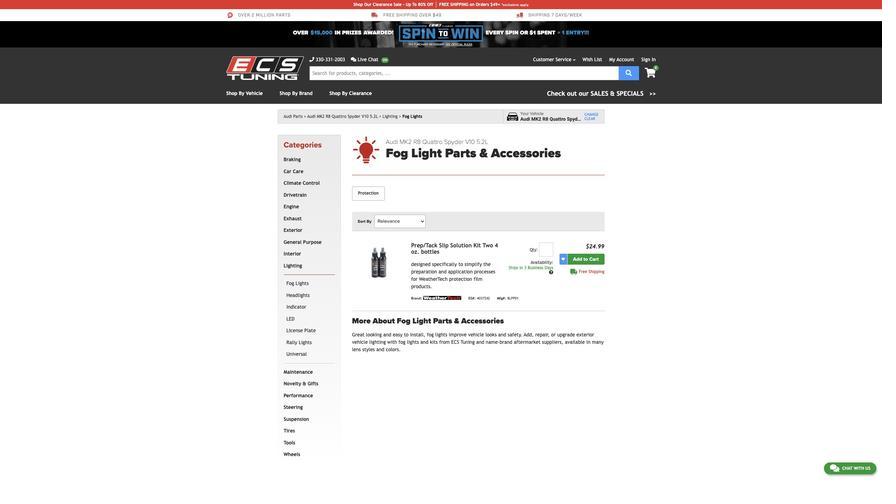 Task type: vqa. For each thing, say whether or not it's contained in the screenshot.
bottommost "LIGHTING" Link
yes



Task type: locate. For each thing, give the bounding box(es) containing it.
1 horizontal spatial in
[[520, 265, 523, 270]]

car
[[284, 169, 291, 174]]

in
[[652, 57, 656, 62]]

parts inside audi mk2 r8 quattro spyder v10 5.2l fog light parts & accessories
[[445, 146, 476, 161]]

2 vertical spatial lights
[[299, 340, 312, 345]]

many
[[592, 340, 604, 345]]

0 vertical spatial accessories
[[491, 146, 561, 161]]

2 vertical spatial parts
[[433, 317, 452, 326]]

0 vertical spatial fog
[[427, 332, 434, 338]]

0 vertical spatial chat
[[368, 57, 378, 62]]

name-
[[486, 340, 500, 345]]

0 horizontal spatial lighting
[[284, 263, 302, 269]]

fog lights link
[[285, 278, 333, 290]]

over left 2
[[238, 13, 250, 18]]

0 horizontal spatial or
[[520, 29, 528, 36]]

1 vertical spatial or
[[551, 332, 556, 338]]

r8
[[326, 114, 331, 119], [543, 116, 548, 122], [414, 138, 421, 146]]

1 vertical spatial vehicle
[[352, 340, 368, 345]]

&
[[610, 90, 615, 97], [480, 146, 488, 161], [454, 317, 459, 326], [303, 381, 306, 387]]

1 vertical spatial over
[[293, 29, 308, 36]]

1 horizontal spatial lighting link
[[383, 114, 401, 119]]

2 horizontal spatial 5.2l
[[593, 116, 603, 122]]

rally lights
[[287, 340, 312, 345]]

1 horizontal spatial v10
[[465, 138, 475, 146]]

by down "ecs tuning" image at the top
[[239, 91, 244, 96]]

2 horizontal spatial r8
[[543, 116, 548, 122]]

performance link
[[282, 390, 333, 402]]

to inside designed specifically to simplify the preparation and application processes for weathertech protection film products.
[[459, 262, 463, 267]]

r8 inside audi mk2 r8 quattro spyder v10 5.2l fog light parts & accessories
[[414, 138, 421, 146]]

0 horizontal spatial free
[[383, 13, 395, 18]]

necessary.
[[429, 43, 445, 46]]

general purpose link
[[282, 237, 333, 248]]

climate control link
[[282, 178, 333, 189]]

0 vertical spatial free
[[383, 13, 395, 18]]

solution
[[450, 242, 472, 249]]

0 vertical spatial vehicle
[[468, 332, 484, 338]]

spyder inside your vehicle audi mk2 r8 quattro spyder v10 5.2l
[[567, 116, 582, 122]]

spyder inside audi mk2 r8 quattro spyder v10 5.2l fog light parts & accessories
[[444, 138, 464, 146]]

accessories
[[491, 146, 561, 161], [461, 317, 504, 326]]

1 horizontal spatial or
[[551, 332, 556, 338]]

2 vertical spatial in
[[586, 340, 591, 345]]

general
[[284, 239, 302, 245]]

shop for shop by vehicle
[[226, 91, 237, 96]]

orders
[[476, 2, 489, 7]]

0 horizontal spatial vehicle
[[246, 91, 263, 96]]

1 vertical spatial fog
[[399, 340, 406, 345]]

1 horizontal spatial free
[[579, 269, 587, 274]]

1 vertical spatial vehicle
[[530, 111, 544, 116]]

1 vertical spatial lights
[[407, 340, 419, 345]]

2 horizontal spatial spyder
[[567, 116, 582, 122]]

1 horizontal spatial lighting
[[383, 114, 398, 119]]

about
[[373, 317, 395, 326]]

v10 for audi mk2 r8 quattro spyder v10 5.2l fog light parts & accessories
[[465, 138, 475, 146]]

2 horizontal spatial in
[[586, 340, 591, 345]]

live
[[358, 57, 367, 62]]

license plate link
[[285, 325, 333, 337]]

us
[[866, 466, 871, 471]]

vehicle
[[246, 91, 263, 96], [530, 111, 544, 116]]

vehicle inside your vehicle audi mk2 r8 quattro spyder v10 5.2l
[[530, 111, 544, 116]]

2 horizontal spatial v10
[[583, 116, 592, 122]]

every
[[486, 29, 504, 36]]

fog inside audi mk2 r8 quattro spyder v10 5.2l fog light parts & accessories
[[386, 146, 408, 161]]

1 vertical spatial shipping
[[589, 269, 605, 274]]

mk2 inside audi mk2 r8 quattro spyder v10 5.2l fog light parts & accessories
[[400, 138, 412, 146]]

prep/tack slip solution kit two 4 oz. bottles
[[411, 242, 498, 255]]

1 horizontal spatial to
[[459, 262, 463, 267]]

every spin or $1 spent = 1 entry!!!
[[486, 29, 589, 36]]

5.2l
[[370, 114, 378, 119], [593, 116, 603, 122], [477, 138, 488, 146]]

and left kits
[[421, 340, 429, 345]]

and down specifically
[[439, 269, 447, 275]]

protection
[[449, 276, 472, 282]]

clear link
[[585, 117, 599, 121]]

0 horizontal spatial with
[[387, 340, 397, 345]]

1 horizontal spatial quattro
[[422, 138, 443, 146]]

exterior link
[[282, 225, 333, 237]]

shipping down cart
[[589, 269, 605, 274]]

audi
[[284, 114, 292, 119], [307, 114, 316, 119], [520, 116, 530, 122], [386, 138, 398, 146]]

1 horizontal spatial chat
[[842, 466, 853, 471]]

free for free shipping
[[579, 269, 587, 274]]

free down shop our clearance sale - up to 80% off
[[383, 13, 395, 18]]

add to wish list image
[[562, 258, 565, 261]]

0 horizontal spatial clearance
[[349, 91, 372, 96]]

prep/tack slip solution kit two 4 oz. bottles link
[[411, 242, 498, 255]]

simplify
[[465, 262, 482, 267]]

ecs tuning image
[[226, 56, 304, 80]]

v10 inside your vehicle audi mk2 r8 quattro spyder v10 5.2l
[[583, 116, 592, 122]]

& inside the category navigation element
[[303, 381, 306, 387]]

1 vertical spatial free
[[579, 269, 587, 274]]

to
[[584, 256, 588, 262], [459, 262, 463, 267], [404, 332, 409, 338]]

clearance up audi mk2 r8 quattro spyder v10 5.2l link
[[349, 91, 372, 96]]

to inside great looking and easy to install, fog lights improve vehicle looks and safety. add, repair, or upgrade exterior vehicle lighting with fog lights and kits from ecs tuning and name-brand aftermarket suppliers, available in many lens styles and colors.
[[404, 332, 409, 338]]

over left the $15,000
[[293, 29, 308, 36]]

lights down install,
[[407, 340, 419, 345]]

over for over 2 million parts
[[238, 13, 250, 18]]

novelty
[[284, 381, 301, 387]]

entry!!!
[[566, 29, 589, 36]]

1 vertical spatial fog lights
[[287, 281, 309, 286]]

in down the exterior
[[586, 340, 591, 345]]

2 horizontal spatial quattro
[[550, 116, 566, 122]]

0 horizontal spatial r8
[[326, 114, 331, 119]]

0 vertical spatial vehicle
[[246, 91, 263, 96]]

interior link
[[282, 248, 333, 260]]

looks
[[486, 332, 497, 338]]

or left "$1"
[[520, 29, 528, 36]]

by for clearance
[[342, 91, 348, 96]]

off
[[427, 2, 433, 7]]

0 horizontal spatial in
[[335, 29, 341, 36]]

and left easy
[[383, 332, 391, 338]]

1 vertical spatial lighting
[[284, 263, 302, 269]]

purpose
[[303, 239, 322, 245]]

general purpose
[[284, 239, 322, 245]]

by up audi mk2 r8 quattro spyder v10 5.2l link
[[342, 91, 348, 96]]

plate
[[304, 328, 316, 334]]

sales & specials link
[[547, 89, 656, 98]]

0 horizontal spatial to
[[404, 332, 409, 338]]

tires
[[284, 428, 295, 434]]

to inside button
[[584, 256, 588, 262]]

drivetrain
[[284, 192, 307, 198]]

5.2l inside audi mk2 r8 quattro spyder v10 5.2l fog light parts & accessories
[[477, 138, 488, 146]]

quattro for audi mk2 r8 quattro spyder v10 5.2l
[[332, 114, 346, 119]]

categories
[[284, 141, 322, 150]]

fog
[[427, 332, 434, 338], [399, 340, 406, 345]]

search image
[[626, 70, 632, 76]]

shop inside shop our clearance sale - up to 80% off link
[[354, 2, 363, 7]]

preparation
[[411, 269, 437, 275]]

great looking and easy to install, fog lights improve vehicle looks and safety. add, repair, or upgrade exterior vehicle lighting with fog lights and kits from ecs tuning and name-brand aftermarket suppliers, available in many lens styles and colors.
[[352, 332, 604, 353]]

0 horizontal spatial mk2
[[317, 114, 325, 119]]

account
[[617, 57, 634, 62]]

with up 'colors.'
[[387, 340, 397, 345]]

fog up kits
[[427, 332, 434, 338]]

0 vertical spatial with
[[387, 340, 397, 345]]

maintenance
[[284, 369, 313, 375]]

0 vertical spatial fog lights
[[403, 114, 422, 119]]

clearance right our
[[373, 2, 392, 7]]

sale
[[394, 2, 402, 7]]

audi inside audi mk2 r8 quattro spyder v10 5.2l fog light parts & accessories
[[386, 138, 398, 146]]

1 vertical spatial light
[[413, 317, 431, 326]]

1 horizontal spatial spyder
[[444, 138, 464, 146]]

vehicle down great
[[352, 340, 368, 345]]

by
[[239, 91, 244, 96], [292, 91, 298, 96], [342, 91, 348, 96], [367, 219, 372, 224]]

0 vertical spatial parts
[[293, 114, 303, 119]]

on
[[470, 2, 475, 7]]

vehicle right your
[[530, 111, 544, 116]]

list
[[594, 57, 602, 62]]

car care
[[284, 169, 304, 174]]

clear
[[585, 117, 595, 121]]

weathertech
[[419, 276, 448, 282]]

v10 for audi mk2 r8 quattro spyder v10 5.2l
[[362, 114, 369, 119]]

5.2l inside your vehicle audi mk2 r8 quattro spyder v10 5.2l
[[593, 116, 603, 122]]

shipping
[[528, 13, 550, 18], [589, 269, 605, 274]]

exterior
[[577, 332, 594, 338]]

0 horizontal spatial v10
[[362, 114, 369, 119]]

0 vertical spatial in
[[335, 29, 341, 36]]

1 horizontal spatial vehicle
[[530, 111, 544, 116]]

0 vertical spatial over
[[238, 13, 250, 18]]

fog down easy
[[399, 340, 406, 345]]

None number field
[[539, 243, 553, 257]]

fog lights inside fog lights link
[[287, 281, 309, 286]]

maintenance link
[[282, 367, 333, 378]]

1 vertical spatial clearance
[[349, 91, 372, 96]]

0 horizontal spatial lighting link
[[282, 260, 333, 272]]

0 horizontal spatial quattro
[[332, 114, 346, 119]]

and up brand at right
[[498, 332, 506, 338]]

0 vertical spatial clearance
[[373, 2, 392, 7]]

331-
[[325, 57, 335, 62]]

1 horizontal spatial shipping
[[589, 269, 605, 274]]

official
[[451, 43, 463, 46]]

spyder for audi mk2 r8 quattro spyder v10 5.2l fog light parts & accessories
[[444, 138, 464, 146]]

0 vertical spatial lighting link
[[383, 114, 401, 119]]

$24.99
[[586, 243, 605, 250]]

0 vertical spatial shipping
[[528, 13, 550, 18]]

care
[[293, 169, 304, 174]]

in left the prizes
[[335, 29, 341, 36]]

with left "us"
[[854, 466, 864, 471]]

mfg#:
[[497, 297, 506, 301]]

2 horizontal spatial mk2
[[531, 116, 541, 122]]

free
[[383, 13, 395, 18], [579, 269, 587, 274]]

0 vertical spatial lighting
[[383, 114, 398, 119]]

shipping left 7
[[528, 13, 550, 18]]

with inside 'chat with us' link
[[854, 466, 864, 471]]

0 vertical spatial or
[[520, 29, 528, 36]]

lighting inside the category navigation element
[[284, 263, 302, 269]]

in left 3
[[520, 265, 523, 270]]

1 vertical spatial parts
[[445, 146, 476, 161]]

available
[[565, 340, 585, 345]]

2 horizontal spatial to
[[584, 256, 588, 262]]

quattro inside audi mk2 r8 quattro spyder v10 5.2l fog light parts & accessories
[[422, 138, 443, 146]]

designed specifically to simplify the preparation and application processes for weathertech protection film products.
[[411, 262, 495, 289]]

fog lights
[[403, 114, 422, 119], [287, 281, 309, 286]]

0 horizontal spatial over
[[238, 13, 250, 18]]

lights up from
[[435, 332, 447, 338]]

1 horizontal spatial fog lights
[[403, 114, 422, 119]]

5.2l for audi mk2 r8 quattro spyder v10 5.2l
[[370, 114, 378, 119]]

1 horizontal spatial with
[[854, 466, 864, 471]]

1 vertical spatial with
[[854, 466, 864, 471]]

rally lights link
[[285, 337, 333, 349]]

add
[[573, 256, 582, 262]]

or up suppliers,
[[551, 332, 556, 338]]

by left brand
[[292, 91, 298, 96]]

1 horizontal spatial clearance
[[373, 2, 392, 7]]

vehicle down "ecs tuning" image at the top
[[246, 91, 263, 96]]

to right add
[[584, 256, 588, 262]]

apply
[[520, 3, 529, 7]]

free shipping over $49 link
[[371, 12, 442, 18]]

0 vertical spatial lights
[[435, 332, 447, 338]]

improve
[[449, 332, 467, 338]]

to right easy
[[404, 332, 409, 338]]

and down 'lighting'
[[376, 347, 384, 353]]

1 vertical spatial in
[[520, 265, 523, 270]]

1 horizontal spatial 5.2l
[[477, 138, 488, 146]]

shop for shop by clearance
[[330, 91, 341, 96]]

to up the application
[[459, 262, 463, 267]]

tuning
[[461, 340, 475, 345]]

& inside audi mk2 r8 quattro spyder v10 5.2l fog light parts & accessories
[[480, 146, 488, 161]]

1 vertical spatial lights
[[296, 281, 309, 286]]

0 horizontal spatial 5.2l
[[370, 114, 378, 119]]

1 horizontal spatial over
[[293, 29, 308, 36]]

audi for audi mk2 r8 quattro spyder v10 5.2l fog light parts & accessories
[[386, 138, 398, 146]]

weathertech - corporate logo image
[[423, 296, 461, 300]]

0 vertical spatial light
[[411, 146, 442, 161]]

chat right comments icon
[[842, 466, 853, 471]]

accessories inside audi mk2 r8 quattro spyder v10 5.2l fog light parts & accessories
[[491, 146, 561, 161]]

vehicle up tuning
[[468, 332, 484, 338]]

0 horizontal spatial spyder
[[348, 114, 360, 119]]

change link
[[585, 112, 599, 117]]

1 horizontal spatial mk2
[[400, 138, 412, 146]]

free down add to cart
[[579, 269, 587, 274]]

lights for fog lights link
[[296, 281, 309, 286]]

more
[[352, 317, 371, 326]]

0 horizontal spatial fog lights
[[287, 281, 309, 286]]

chat right live
[[368, 57, 378, 62]]

v10 inside audi mk2 r8 quattro spyder v10 5.2l fog light parts & accessories
[[465, 138, 475, 146]]

1 horizontal spatial r8
[[414, 138, 421, 146]]



Task type: describe. For each thing, give the bounding box(es) containing it.
slip
[[439, 242, 449, 249]]

ships
[[509, 265, 518, 270]]

performance
[[284, 393, 313, 399]]

0 horizontal spatial fog
[[399, 340, 406, 345]]

comments image
[[830, 464, 840, 473]]

sign in link
[[641, 57, 656, 62]]

sort
[[358, 219, 366, 224]]

free for free shipping over $49
[[383, 13, 395, 18]]

change clear
[[585, 112, 599, 121]]

and inside designed specifically to simplify the preparation and application processes for weathertech protection film products.
[[439, 269, 447, 275]]

designed
[[411, 262, 431, 267]]

1
[[562, 29, 565, 36]]

330-
[[316, 57, 325, 62]]

comments image
[[351, 57, 356, 62]]

brand
[[500, 340, 512, 345]]

by for vehicle
[[239, 91, 244, 96]]

shop for shop our clearance sale - up to 80% off
[[354, 2, 363, 7]]

question circle image
[[549, 271, 553, 275]]

days
[[545, 265, 553, 270]]

lens
[[352, 347, 361, 353]]

drivetrain link
[[282, 189, 333, 201]]

0 vertical spatial lights
[[411, 114, 422, 119]]

audi mk2 r8 quattro spyder v10 5.2l link
[[307, 114, 381, 119]]

suspension
[[284, 417, 309, 422]]

es#4037242 - 8lpp01 - prep/tack slip solution kit two 4 oz. bottles - designed specifically to simplify the preparation and application processes for weathertech protection film products. - weathertech - audi bmw volkswagen mercedes benz mini porsche image
[[352, 243, 406, 283]]

mk2 for audi mk2 r8 quattro spyder v10 5.2l fog light parts & accessories
[[400, 138, 412, 146]]

braking link
[[282, 154, 333, 166]]

steering link
[[282, 402, 333, 414]]

free ship ping on orders $49+ *exclusions apply
[[439, 2, 529, 7]]

.
[[472, 43, 473, 46]]

330-331-2003 link
[[309, 56, 345, 63]]

quattro inside your vehicle audi mk2 r8 quattro spyder v10 5.2l
[[550, 116, 566, 122]]

protection
[[358, 191, 379, 196]]

suspension link
[[282, 414, 333, 426]]

0 horizontal spatial chat
[[368, 57, 378, 62]]

sort by
[[358, 219, 372, 224]]

es#:
[[469, 297, 476, 301]]

mk2 for audi mk2 r8 quattro spyder v10 5.2l
[[317, 114, 325, 119]]

mk2 inside your vehicle audi mk2 r8 quattro spyder v10 5.2l
[[531, 116, 541, 122]]

1 horizontal spatial fog
[[427, 332, 434, 338]]

from
[[439, 340, 450, 345]]

5.2l for audi mk2 r8 quattro spyder v10 5.2l fog light parts & accessories
[[477, 138, 488, 146]]

0 horizontal spatial lights
[[407, 340, 419, 345]]

r8 for audi mk2 r8 quattro spyder v10 5.2l fog light parts & accessories
[[414, 138, 421, 146]]

looking
[[366, 332, 382, 338]]

exhaust link
[[282, 213, 333, 225]]

1 vertical spatial chat
[[842, 466, 853, 471]]

4037242
[[477, 297, 490, 301]]

shop for shop by brand
[[280, 91, 291, 96]]

bottles
[[421, 249, 439, 255]]

audi for audi parts
[[284, 114, 292, 119]]

install,
[[410, 332, 426, 338]]

shop by brand
[[280, 91, 313, 96]]

styles
[[362, 347, 375, 353]]

category navigation element
[[278, 135, 341, 467]]

braking
[[284, 157, 301, 162]]

4
[[495, 242, 498, 249]]

$49+
[[490, 2, 500, 7]]

over 2 million parts link
[[226, 12, 291, 18]]

audi parts link
[[284, 114, 306, 119]]

your
[[520, 111, 529, 116]]

sign
[[641, 57, 650, 62]]

1 vertical spatial lighting link
[[282, 260, 333, 272]]

$15,000
[[311, 29, 333, 36]]

over $15,000 in prizes
[[293, 29, 362, 36]]

sign in
[[641, 57, 656, 62]]

see official rules link
[[446, 43, 472, 47]]

processes
[[474, 269, 495, 275]]

r8 inside your vehicle audi mk2 r8 quattro spyder v10 5.2l
[[543, 116, 548, 122]]

lights for the rally lights link
[[299, 340, 312, 345]]

r8 for audi mk2 r8 quattro spyder v10 5.2l
[[326, 114, 331, 119]]

car care link
[[282, 166, 333, 178]]

wish
[[583, 57, 593, 62]]

engine
[[284, 204, 299, 210]]

tires link
[[282, 426, 333, 437]]

brand
[[299, 91, 313, 96]]

protection link
[[352, 187, 385, 201]]

climate
[[284, 180, 301, 186]]

clearance for our
[[373, 2, 392, 7]]

lighting subcategories element
[[284, 275, 335, 364]]

more about fog light parts & accessories
[[352, 317, 504, 326]]

no purchase necessary. see official rules .
[[409, 43, 473, 46]]

by right sort
[[367, 219, 372, 224]]

phone image
[[309, 57, 314, 62]]

led
[[287, 316, 295, 322]]

0 horizontal spatial vehicle
[[352, 340, 368, 345]]

live chat
[[358, 57, 378, 62]]

with inside great looking and easy to install, fog lights improve vehicle looks and safety. add, repair, or upgrade exterior vehicle lighting with fog lights and kits from ecs tuning and name-brand aftermarket suppliers, available in many lens styles and colors.
[[387, 340, 397, 345]]

indicator link
[[285, 302, 333, 313]]

*exclusions apply link
[[502, 2, 529, 7]]

by for brand
[[292, 91, 298, 96]]

1 horizontal spatial lights
[[435, 332, 447, 338]]

2003
[[335, 57, 345, 62]]

Search text field
[[309, 66, 619, 80]]

climate control
[[284, 180, 320, 186]]

audi inside your vehicle audi mk2 r8 quattro spyder v10 5.2l
[[520, 116, 530, 122]]

ecs tuning 'spin to win' contest logo image
[[399, 24, 483, 42]]

lighting
[[369, 340, 386, 345]]

and left name- at the bottom of page
[[476, 340, 484, 345]]

rules
[[464, 43, 472, 46]]

spent
[[537, 29, 556, 36]]

1 horizontal spatial vehicle
[[468, 332, 484, 338]]

clearance for by
[[349, 91, 372, 96]]

availability:
[[531, 260, 553, 265]]

shop by clearance link
[[330, 91, 372, 96]]

film
[[474, 276, 483, 282]]

universal
[[287, 352, 307, 357]]

brand:
[[411, 297, 422, 301]]

audi for audi mk2 r8 quattro spyder v10 5.2l
[[307, 114, 316, 119]]

3
[[524, 265, 527, 270]]

0 horizontal spatial shipping
[[528, 13, 550, 18]]

8lpp01
[[508, 297, 519, 301]]

days/week
[[556, 13, 582, 18]]

or inside great looking and easy to install, fog lights improve vehicle looks and safety. add, repair, or upgrade exterior vehicle lighting with fog lights and kits from ecs tuning and name-brand aftermarket suppliers, available in many lens styles and colors.
[[551, 332, 556, 338]]

shop by vehicle
[[226, 91, 263, 96]]

universal link
[[285, 349, 333, 361]]

kit
[[474, 242, 481, 249]]

0
[[655, 66, 657, 70]]

prep/tack
[[411, 242, 437, 249]]

$49
[[433, 13, 442, 18]]

1 vertical spatial accessories
[[461, 317, 504, 326]]

fog inside lighting subcategories element
[[287, 281, 294, 286]]

headlights link
[[285, 290, 333, 302]]

spin
[[505, 29, 519, 36]]

over for over $15,000 in prizes
[[293, 29, 308, 36]]

ships in 3 business days
[[509, 265, 553, 270]]

shopping cart image
[[645, 68, 656, 78]]

spyder for audi mk2 r8 quattro spyder v10 5.2l
[[348, 114, 360, 119]]

quattro for audi mk2 r8 quattro spyder v10 5.2l fog light parts & accessories
[[422, 138, 443, 146]]

light inside audi mk2 r8 quattro spyder v10 5.2l fog light parts & accessories
[[411, 146, 442, 161]]

over 2 million parts
[[238, 13, 291, 18]]

qty:
[[530, 247, 538, 252]]

shop by brand link
[[280, 91, 313, 96]]

in inside great looking and easy to install, fog lights improve vehicle looks and safety. add, repair, or upgrade exterior vehicle lighting with fog lights and kits from ecs tuning and name-brand aftermarket suppliers, available in many lens styles and colors.
[[586, 340, 591, 345]]



